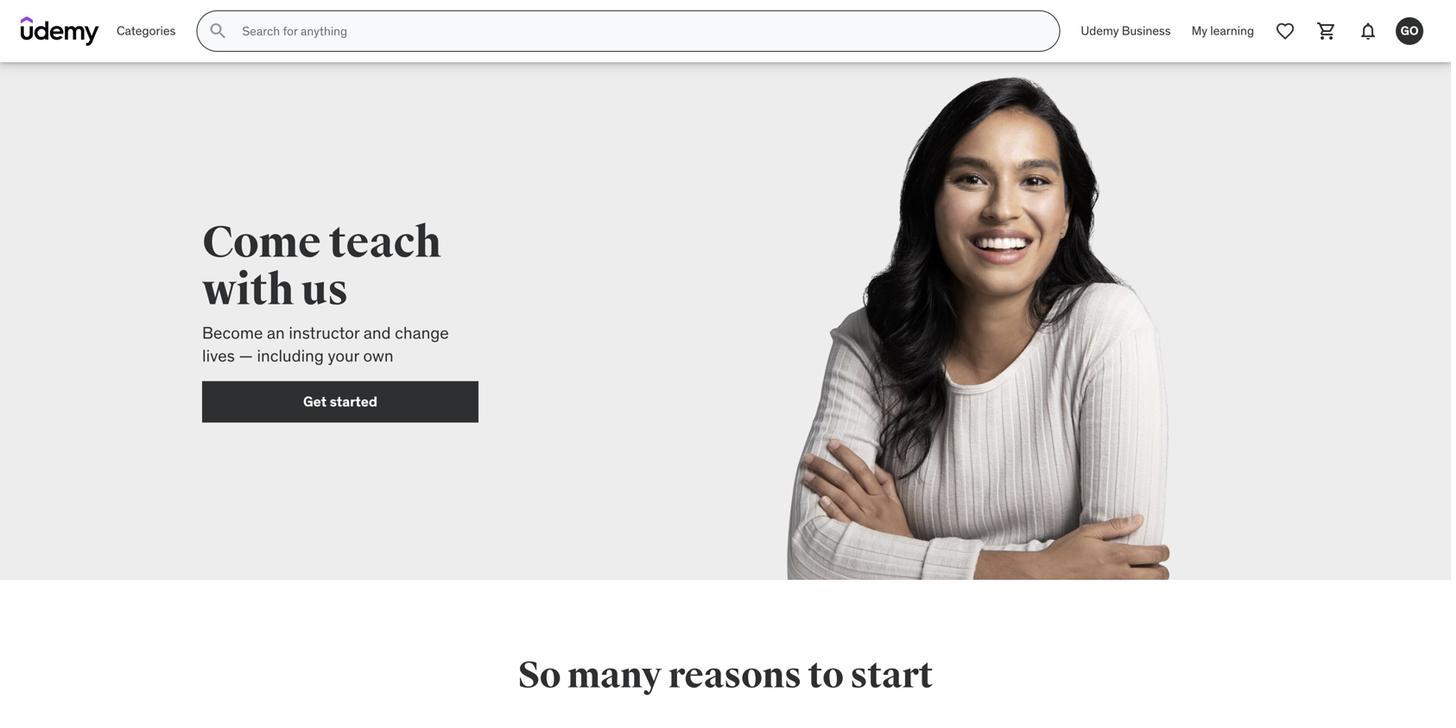 Task type: vqa. For each thing, say whether or not it's contained in the screenshot.
notifications IMAGE
yes



Task type: describe. For each thing, give the bounding box(es) containing it.
started
[[330, 393, 378, 411]]

start
[[850, 654, 933, 699]]

come teach with us become an instructor and change lives — including your own
[[202, 216, 449, 366]]

an
[[267, 323, 285, 344]]

—
[[239, 346, 253, 366]]

get started
[[303, 393, 378, 411]]

so many reasons to start
[[518, 654, 933, 699]]

learning
[[1211, 23, 1254, 39]]

get
[[303, 393, 327, 411]]

teach
[[329, 216, 441, 270]]

and
[[364, 323, 391, 344]]

lives
[[202, 346, 235, 366]]

including
[[257, 346, 324, 366]]

submit search image
[[208, 21, 228, 41]]

go
[[1401, 23, 1419, 39]]

wishlist image
[[1275, 21, 1296, 41]]

my
[[1192, 23, 1208, 39]]

many
[[568, 654, 662, 699]]

udemy image
[[21, 16, 99, 46]]

instructor
[[289, 323, 360, 344]]

udemy business
[[1081, 23, 1171, 39]]

udemy
[[1081, 23, 1119, 39]]

go link
[[1389, 10, 1431, 52]]

your
[[328, 346, 359, 366]]

get started link
[[202, 382, 479, 423]]

categories button
[[106, 10, 186, 52]]



Task type: locate. For each thing, give the bounding box(es) containing it.
shopping cart with 0 items image
[[1317, 21, 1337, 41]]

to
[[808, 654, 844, 699]]

Search for anything text field
[[239, 16, 1039, 46]]

my learning link
[[1182, 10, 1265, 52]]

notifications image
[[1358, 21, 1379, 41]]

own
[[363, 346, 394, 366]]

business
[[1122, 23, 1171, 39]]

udemy business link
[[1071, 10, 1182, 52]]

become
[[202, 323, 263, 344]]

categories
[[117, 23, 176, 39]]

so
[[518, 654, 561, 699]]

come
[[202, 216, 321, 270]]

with
[[202, 264, 294, 318]]

reasons
[[668, 654, 802, 699]]

us
[[302, 264, 348, 318]]

my learning
[[1192, 23, 1254, 39]]

change
[[395, 323, 449, 344]]



